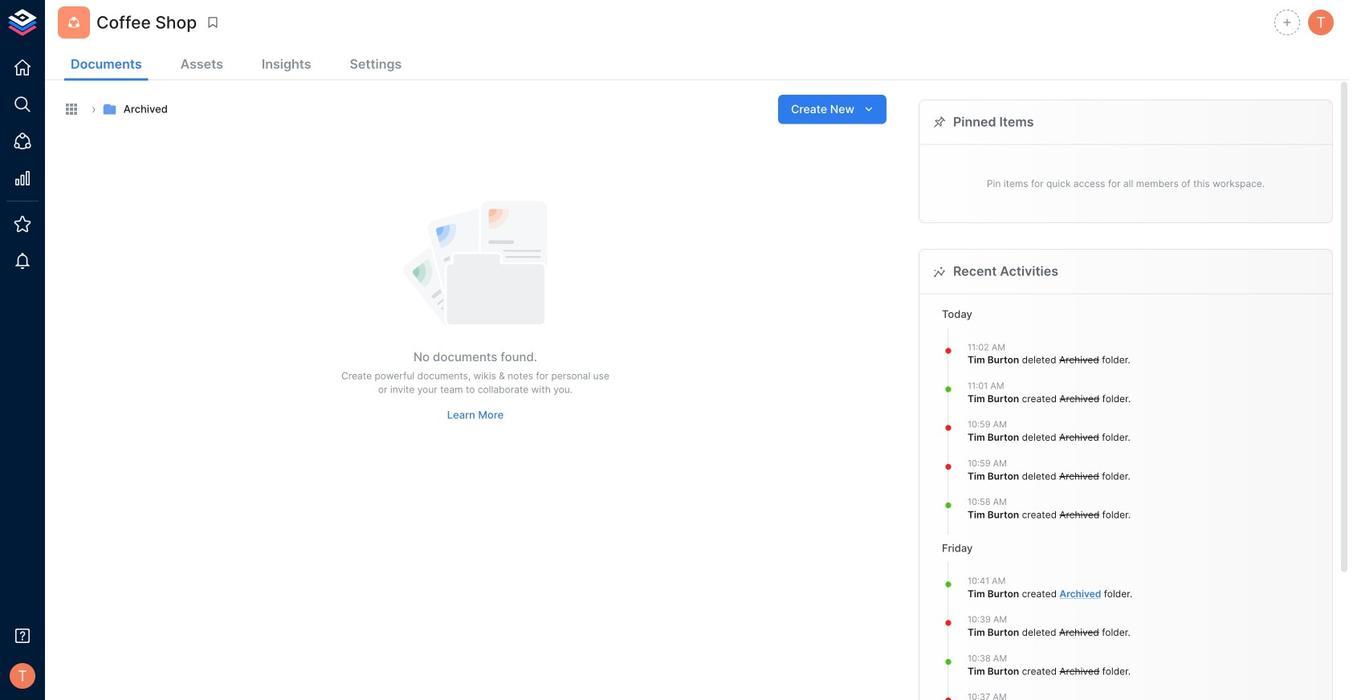 Task type: vqa. For each thing, say whether or not it's contained in the screenshot.
second help image from the bottom
no



Task type: locate. For each thing, give the bounding box(es) containing it.
bookmark image
[[206, 15, 220, 30]]



